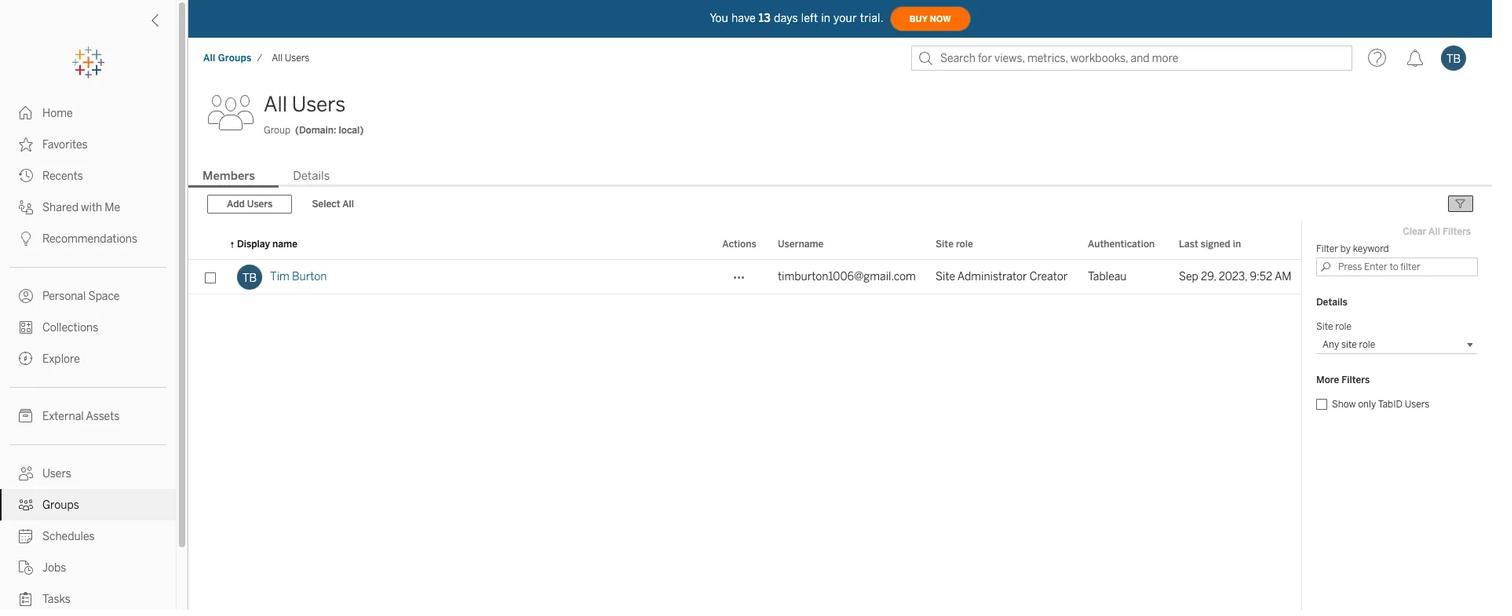 Task type: describe. For each thing, give the bounding box(es) containing it.
tasks link
[[0, 583, 176, 610]]

all right the select
[[342, 199, 354, 210]]

now
[[930, 14, 951, 24]]

site administrator creator
[[936, 270, 1068, 283]]

personal
[[42, 290, 86, 303]]

have
[[732, 11, 756, 25]]

users for all users group (domain: local)
[[292, 92, 346, 117]]

shared
[[42, 201, 78, 214]]

you
[[710, 11, 729, 25]]

0 vertical spatial groups
[[218, 53, 252, 64]]

by text only_f5he34f image for explore
[[19, 352, 33, 366]]

select
[[312, 199, 340, 210]]

explore
[[42, 353, 80, 366]]

trial.
[[860, 11, 884, 25]]

sep
[[1179, 270, 1199, 283]]

tabid
[[1378, 399, 1403, 410]]

schedules
[[42, 530, 95, 543]]

0 vertical spatial role
[[956, 239, 973, 250]]

collections link
[[0, 312, 176, 343]]

local)
[[339, 125, 364, 136]]

tim burton link
[[270, 260, 327, 294]]

2 vertical spatial site
[[1317, 321, 1334, 332]]

clear
[[1403, 226, 1427, 237]]

Filter by keyword text field
[[1317, 257, 1478, 276]]

filter
[[1317, 243, 1339, 254]]

all users main content
[[188, 79, 1493, 610]]

all users element
[[267, 53, 314, 64]]

favorites
[[42, 138, 88, 152]]

external assets link
[[0, 400, 176, 432]]

jobs
[[42, 561, 66, 575]]

more
[[1317, 374, 1340, 385]]

users inside the users link
[[42, 467, 71, 481]]

by
[[1341, 243, 1351, 254]]

navigation panel element
[[0, 47, 176, 610]]

me
[[105, 201, 120, 214]]

personal space
[[42, 290, 120, 303]]

users for all users
[[285, 53, 310, 64]]

by text only_f5he34f image for users
[[19, 466, 33, 481]]

users right the tabid
[[1405, 399, 1430, 410]]

select all button
[[302, 195, 364, 214]]

Search for views, metrics, workbooks, and more text field
[[912, 46, 1353, 71]]

collections
[[42, 321, 98, 334]]

last signed in
[[1179, 239, 1241, 250]]

by text only_f5he34f image for recents
[[19, 169, 33, 183]]

last
[[1179, 239, 1199, 250]]

groups inside 'link'
[[42, 499, 79, 512]]

creator
[[1030, 270, 1068, 283]]

site
[[1342, 339, 1357, 350]]

recommendations
[[42, 232, 137, 246]]

signed
[[1201, 239, 1231, 250]]

members
[[203, 169, 255, 183]]

all groups /
[[203, 53, 262, 64]]

by text only_f5he34f image for personal space
[[19, 289, 33, 303]]

group image
[[207, 89, 254, 136]]

jobs link
[[0, 552, 176, 583]]

tableau
[[1088, 270, 1127, 283]]

any site role
[[1323, 339, 1376, 350]]

tim burton
[[270, 270, 327, 283]]

groups link
[[0, 489, 176, 521]]

recommendations link
[[0, 223, 176, 254]]

authentication
[[1088, 239, 1155, 250]]

13
[[759, 11, 771, 25]]

1 horizontal spatial role
[[1336, 321, 1352, 332]]

home
[[42, 107, 73, 120]]

all groups link
[[203, 52, 252, 64]]

explore link
[[0, 343, 176, 375]]

burton
[[292, 270, 327, 283]]

grid inside all users "main content"
[[188, 230, 1303, 610]]

filters inside button
[[1443, 226, 1471, 237]]

favorites link
[[0, 129, 176, 160]]

display name
[[237, 239, 298, 250]]

am
[[1275, 270, 1292, 283]]

add users
[[227, 199, 273, 210]]

sub-spaces tab list
[[188, 167, 1493, 188]]

name
[[273, 239, 298, 250]]

buy
[[910, 14, 928, 24]]

days
[[774, 11, 798, 25]]

any
[[1323, 339, 1340, 350]]

all users
[[272, 53, 310, 64]]

users link
[[0, 458, 176, 489]]

select all
[[312, 199, 354, 210]]

sep 29, 2023, 9:52 am
[[1179, 270, 1292, 283]]



Task type: vqa. For each thing, say whether or not it's contained in the screenshot.
bottommost 2:21
no



Task type: locate. For each thing, give the bounding box(es) containing it.
external
[[42, 410, 84, 423]]

2 vertical spatial role
[[1359, 339, 1376, 350]]

3 by text only_f5he34f image from the top
[[19, 352, 33, 366]]

shared with me
[[42, 201, 120, 214]]

by text only_f5he34f image left tasks
[[19, 592, 33, 606]]

by text only_f5he34f image for shared with me
[[19, 200, 33, 214]]

all
[[203, 53, 216, 64], [272, 53, 283, 64], [264, 92, 287, 117], [342, 199, 354, 210], [1429, 226, 1441, 237]]

users
[[285, 53, 310, 64], [292, 92, 346, 117], [247, 199, 273, 210], [1405, 399, 1430, 410], [42, 467, 71, 481]]

timburton1006@gmail.com
[[778, 270, 916, 283]]

1 vertical spatial details
[[1317, 297, 1348, 308]]

add
[[227, 199, 245, 210]]

6 by text only_f5he34f image from the top
[[19, 409, 33, 423]]

space
[[88, 290, 120, 303]]

role right site
[[1359, 339, 1376, 350]]

1 horizontal spatial in
[[1233, 239, 1241, 250]]

groups up schedules
[[42, 499, 79, 512]]

display
[[237, 239, 270, 250]]

buy now button
[[890, 6, 971, 31]]

by text only_f5he34f image inside collections link
[[19, 320, 33, 334]]

0 vertical spatial details
[[293, 169, 330, 183]]

(domain:
[[295, 125, 336, 136]]

left
[[801, 11, 818, 25]]

by text only_f5he34f image for tasks
[[19, 592, 33, 606]]

by text only_f5he34f image for favorites
[[19, 137, 33, 152]]

site role inside grid
[[936, 239, 973, 250]]

by text only_f5he34f image for collections
[[19, 320, 33, 334]]

grid
[[188, 230, 1303, 610]]

2023,
[[1219, 270, 1248, 283]]

site role
[[936, 239, 973, 250], [1317, 321, 1352, 332]]

site inside row
[[936, 270, 956, 283]]

groups left /
[[218, 53, 252, 64]]

1 vertical spatial site
[[936, 270, 956, 283]]

groups
[[218, 53, 252, 64], [42, 499, 79, 512]]

by text only_f5he34f image up the groups 'link'
[[19, 466, 33, 481]]

site
[[936, 239, 954, 250], [936, 270, 956, 283], [1317, 321, 1334, 332]]

0 vertical spatial site
[[936, 239, 954, 250]]

29,
[[1201, 270, 1217, 283]]

show
[[1332, 399, 1356, 410]]

role
[[956, 239, 973, 250], [1336, 321, 1352, 332], [1359, 339, 1376, 350]]

site role up any
[[1317, 321, 1352, 332]]

2 horizontal spatial role
[[1359, 339, 1376, 350]]

external assets
[[42, 410, 120, 423]]

group
[[264, 125, 291, 136]]

by text only_f5he34f image inside 'schedules' link
[[19, 529, 33, 543]]

by text only_f5he34f image for groups
[[19, 498, 33, 512]]

site left administrator
[[936, 270, 956, 283]]

1 vertical spatial in
[[1233, 239, 1241, 250]]

more filters
[[1317, 374, 1370, 385]]

by text only_f5he34f image inside favorites "link"
[[19, 137, 33, 152]]

by text only_f5he34f image inside home link
[[19, 106, 33, 120]]

any site role button
[[1317, 335, 1478, 354]]

1 horizontal spatial groups
[[218, 53, 252, 64]]

home link
[[0, 97, 176, 129]]

4 by text only_f5he34f image from the top
[[19, 289, 33, 303]]

all users group (domain: local)
[[264, 92, 364, 136]]

grid containing tim burton
[[188, 230, 1303, 610]]

role up administrator
[[956, 239, 973, 250]]

7 by text only_f5he34f image from the top
[[19, 498, 33, 512]]

tim
[[270, 270, 290, 283]]

5 by text only_f5he34f image from the top
[[19, 320, 33, 334]]

by text only_f5he34f image inside recents link
[[19, 169, 33, 183]]

by text only_f5he34f image inside personal space link
[[19, 289, 33, 303]]

all right /
[[272, 53, 283, 64]]

1 vertical spatial filters
[[1342, 374, 1370, 385]]

3 by text only_f5he34f image from the top
[[19, 200, 33, 214]]

by text only_f5he34f image for schedules
[[19, 529, 33, 543]]

0 horizontal spatial details
[[293, 169, 330, 183]]

2 by text only_f5he34f image from the top
[[19, 169, 33, 183]]

in right left
[[821, 11, 831, 25]]

personal space link
[[0, 280, 176, 312]]

by text only_f5he34f image for recommendations
[[19, 232, 33, 246]]

users right add
[[247, 199, 273, 210]]

details up the select
[[293, 169, 330, 183]]

by text only_f5he34f image for jobs
[[19, 561, 33, 575]]

filters up only on the bottom of the page
[[1342, 374, 1370, 385]]

by text only_f5he34f image inside explore link
[[19, 352, 33, 366]]

5 by text only_f5he34f image from the top
[[19, 529, 33, 543]]

row inside all users "main content"
[[188, 260, 1303, 294]]

all for all users
[[272, 53, 283, 64]]

row containing tim burton
[[188, 260, 1303, 294]]

by text only_f5he34f image inside external assets link
[[19, 409, 33, 423]]

by text only_f5he34f image inside tasks link
[[19, 592, 33, 606]]

actions
[[723, 239, 757, 250]]

all left /
[[203, 53, 216, 64]]

by text only_f5he34f image left the 'collections'
[[19, 320, 33, 334]]

1 by text only_f5he34f image from the top
[[19, 106, 33, 120]]

0 horizontal spatial site role
[[936, 239, 973, 250]]

1 horizontal spatial filters
[[1443, 226, 1471, 237]]

by text only_f5he34f image left jobs
[[19, 561, 33, 575]]

users right /
[[285, 53, 310, 64]]

clear all filters
[[1403, 226, 1471, 237]]

assets
[[86, 410, 120, 423]]

by text only_f5he34f image inside the groups 'link'
[[19, 498, 33, 512]]

your
[[834, 11, 857, 25]]

shared with me link
[[0, 192, 176, 223]]

buy now
[[910, 14, 951, 24]]

7 by text only_f5he34f image from the top
[[19, 592, 33, 606]]

1 horizontal spatial details
[[1317, 297, 1348, 308]]

/
[[257, 53, 262, 64]]

role inside any site role popup button
[[1359, 339, 1376, 350]]

0 horizontal spatial groups
[[42, 499, 79, 512]]

filter by keyword
[[1317, 243, 1389, 254]]

you have 13 days left in your trial.
[[710, 11, 884, 25]]

details inside sub-spaces tab list
[[293, 169, 330, 183]]

in
[[821, 11, 831, 25], [1233, 239, 1241, 250]]

site up site administrator creator
[[936, 239, 954, 250]]

details
[[293, 169, 330, 183], [1317, 297, 1348, 308]]

9:52
[[1250, 270, 1273, 283]]

0 vertical spatial in
[[821, 11, 831, 25]]

role up any site role
[[1336, 321, 1352, 332]]

by text only_f5he34f image left shared in the top left of the page
[[19, 200, 33, 214]]

by text only_f5he34f image left external
[[19, 409, 33, 423]]

by text only_f5he34f image left the "home"
[[19, 106, 33, 120]]

by text only_f5he34f image for external assets
[[19, 409, 33, 423]]

1 vertical spatial groups
[[42, 499, 79, 512]]

1 by text only_f5he34f image from the top
[[19, 137, 33, 152]]

users up the groups 'link'
[[42, 467, 71, 481]]

main navigation. press the up and down arrow keys to access links. element
[[0, 97, 176, 610]]

all inside all users group (domain: local)
[[264, 92, 287, 117]]

by text only_f5he34f image for home
[[19, 106, 33, 120]]

only
[[1358, 399, 1377, 410]]

recents link
[[0, 160, 176, 192]]

0 vertical spatial site role
[[936, 239, 973, 250]]

keyword
[[1353, 243, 1389, 254]]

by text only_f5he34f image up 'schedules' link
[[19, 498, 33, 512]]

in inside all users "main content"
[[1233, 239, 1241, 250]]

administrator
[[958, 270, 1027, 283]]

users inside add users button
[[247, 199, 273, 210]]

filters
[[1443, 226, 1471, 237], [1342, 374, 1370, 385]]

recents
[[42, 170, 83, 183]]

site role up administrator
[[936, 239, 973, 250]]

2 by text only_f5he34f image from the top
[[19, 232, 33, 246]]

all up group
[[264, 92, 287, 117]]

by text only_f5he34f image inside recommendations link
[[19, 232, 33, 246]]

1 vertical spatial site role
[[1317, 321, 1352, 332]]

by text only_f5he34f image left the recents
[[19, 169, 33, 183]]

6 by text only_f5he34f image from the top
[[19, 561, 33, 575]]

by text only_f5he34f image left schedules
[[19, 529, 33, 543]]

clear all filters button
[[1396, 222, 1478, 241]]

tasks
[[42, 593, 71, 606]]

0 vertical spatial filters
[[1443, 226, 1471, 237]]

by text only_f5he34f image left the explore
[[19, 352, 33, 366]]

username
[[778, 239, 824, 250]]

in right "signed"
[[1233, 239, 1241, 250]]

by text only_f5he34f image
[[19, 106, 33, 120], [19, 169, 33, 183], [19, 200, 33, 214], [19, 289, 33, 303], [19, 320, 33, 334], [19, 409, 33, 423], [19, 498, 33, 512]]

0 horizontal spatial in
[[821, 11, 831, 25]]

show only tabid users
[[1332, 399, 1430, 410]]

schedules link
[[0, 521, 176, 552]]

by text only_f5he34f image left the recommendations
[[19, 232, 33, 246]]

add users button
[[207, 195, 292, 214]]

users up (domain:
[[292, 92, 346, 117]]

4 by text only_f5he34f image from the top
[[19, 466, 33, 481]]

details up any
[[1317, 297, 1348, 308]]

0 horizontal spatial role
[[956, 239, 973, 250]]

site up any
[[1317, 321, 1334, 332]]

all for all users group (domain: local)
[[264, 92, 287, 117]]

0 horizontal spatial filters
[[1342, 374, 1370, 385]]

all right clear
[[1429, 226, 1441, 237]]

row
[[188, 260, 1303, 294]]

by text only_f5he34f image inside the jobs link
[[19, 561, 33, 575]]

all for all groups /
[[203, 53, 216, 64]]

filters right clear
[[1443, 226, 1471, 237]]

by text only_f5he34f image
[[19, 137, 33, 152], [19, 232, 33, 246], [19, 352, 33, 366], [19, 466, 33, 481], [19, 529, 33, 543], [19, 561, 33, 575], [19, 592, 33, 606]]

1 horizontal spatial site role
[[1317, 321, 1352, 332]]

1 vertical spatial role
[[1336, 321, 1352, 332]]

with
[[81, 201, 102, 214]]

by text only_f5he34f image left personal
[[19, 289, 33, 303]]

by text only_f5he34f image left favorites at the top left of page
[[19, 137, 33, 152]]

by text only_f5he34f image inside 'shared with me' link
[[19, 200, 33, 214]]

by text only_f5he34f image inside the users link
[[19, 466, 33, 481]]

users for add users
[[247, 199, 273, 210]]

users inside all users group (domain: local)
[[292, 92, 346, 117]]



